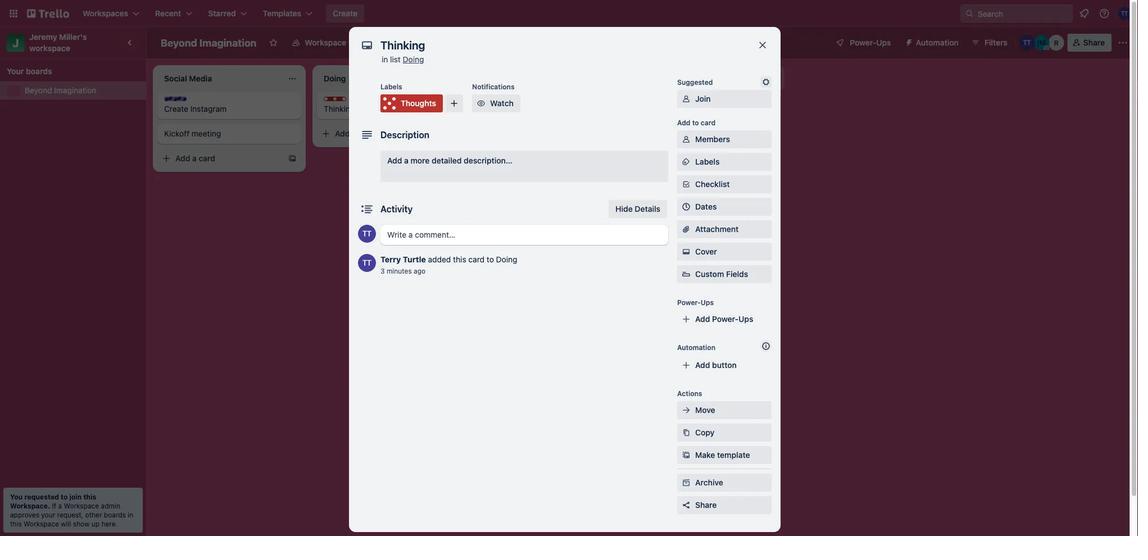 Task type: vqa. For each thing, say whether or not it's contained in the screenshot.
the 'Doing'
yes



Task type: locate. For each thing, give the bounding box(es) containing it.
add a card button
[[477, 98, 603, 116], [317, 125, 443, 143], [157, 150, 283, 168]]

2 horizontal spatial power-
[[850, 38, 877, 47]]

a for add a card button to the middle
[[352, 129, 356, 138]]

2 vertical spatial power-
[[712, 315, 739, 324]]

2 vertical spatial ups
[[739, 315, 753, 324]]

terry
[[381, 255, 401, 264]]

0 horizontal spatial thoughts
[[335, 97, 366, 105]]

approves
[[10, 511, 39, 519]]

add
[[652, 73, 667, 82], [495, 102, 510, 111], [677, 119, 691, 126], [335, 129, 350, 138], [175, 154, 190, 163], [387, 156, 402, 165], [695, 315, 710, 324], [695, 361, 710, 370]]

power-ups
[[850, 38, 891, 47], [677, 299, 714, 306]]

2 vertical spatial add a card
[[175, 154, 215, 163]]

add a card down thinking
[[335, 129, 375, 138]]

thoughts for thoughts
[[401, 99, 436, 108]]

0 vertical spatial this
[[453, 255, 466, 264]]

1 vertical spatial add a card
[[335, 129, 375, 138]]

create instagram
[[164, 104, 227, 114]]

card down meeting
[[199, 154, 215, 163]]

add a card button down thinking link
[[317, 125, 443, 143]]

0 horizontal spatial this
[[10, 520, 22, 528]]

add a card
[[495, 102, 535, 111], [335, 129, 375, 138], [175, 154, 215, 163]]

0 horizontal spatial imagination
[[54, 86, 96, 95]]

1 vertical spatial add a card button
[[317, 125, 443, 143]]

watch
[[490, 99, 514, 108]]

0 horizontal spatial beyond imagination
[[25, 86, 96, 95]]

make template
[[695, 451, 750, 460]]

sm image left the archive on the right bottom of the page
[[681, 477, 692, 489]]

board
[[400, 38, 422, 47]]

in
[[382, 55, 388, 64], [128, 511, 133, 519]]

copy
[[695, 428, 715, 437]]

button
[[712, 361, 737, 370]]

1 horizontal spatial workspace
[[64, 502, 99, 510]]

0 vertical spatial in
[[382, 55, 388, 64]]

back to home image
[[27, 4, 69, 22]]

requested
[[24, 493, 59, 501]]

labels up checklist
[[695, 157, 720, 166]]

1 vertical spatial share button
[[677, 496, 772, 514]]

0 vertical spatial power-
[[850, 38, 877, 47]]

share button down the 0 notifications icon
[[1068, 34, 1112, 52]]

terry turtle (terryturtle) image
[[1118, 7, 1132, 20], [1020, 35, 1035, 51], [358, 225, 376, 243], [358, 254, 376, 272]]

sm image inside members link
[[681, 134, 692, 145]]

1 horizontal spatial create
[[333, 9, 358, 18]]

1 horizontal spatial share
[[1084, 38, 1105, 47]]

labels up thinking link
[[381, 83, 402, 91]]

thoughts inside button
[[401, 99, 436, 108]]

sm image for copy
[[681, 427, 692, 438]]

sm image left checklist
[[681, 179, 692, 190]]

2 vertical spatial add a card button
[[157, 150, 283, 168]]

imagination down the your boards with 1 items element
[[54, 86, 96, 95]]

1 horizontal spatial this
[[83, 493, 96, 501]]

terry turtle added this card to doing 3 minutes ago
[[381, 255, 517, 275]]

1 vertical spatial beyond
[[25, 86, 52, 95]]

0 vertical spatial imagination
[[199, 37, 257, 49]]

filters
[[985, 38, 1008, 47]]

sm image left cover
[[681, 246, 692, 257]]

you requested to join this workspace.
[[10, 493, 96, 510]]

a
[[512, 102, 516, 111], [352, 129, 356, 138], [192, 154, 197, 163], [404, 156, 409, 165], [58, 502, 62, 510]]

0 vertical spatial share button
[[1068, 34, 1112, 52]]

doing down 'write a comment' text field at top
[[496, 255, 517, 264]]

1 vertical spatial ups
[[701, 299, 714, 306]]

share button
[[1068, 34, 1112, 52], [677, 496, 772, 514]]

description
[[381, 130, 430, 140]]

to left join
[[61, 493, 68, 501]]

card down thinking link
[[358, 129, 375, 138]]

sm image left join
[[681, 93, 692, 105]]

2 horizontal spatial ups
[[877, 38, 891, 47]]

sm image
[[761, 76, 772, 88], [681, 93, 692, 105], [476, 98, 487, 109], [681, 134, 692, 145], [681, 450, 692, 461], [681, 477, 692, 489]]

0 horizontal spatial add a card
[[175, 154, 215, 163]]

power- inside the add power-ups link
[[712, 315, 739, 324]]

2 horizontal spatial add a card
[[495, 102, 535, 111]]

add power-ups
[[695, 315, 753, 324]]

primary element
[[0, 0, 1138, 27]]

to up members
[[692, 119, 699, 126]]

1 horizontal spatial beyond
[[161, 37, 197, 49]]

sm image inside watch button
[[476, 98, 487, 109]]

add a card button down "notifications"
[[477, 98, 603, 116]]

your
[[7, 67, 24, 76]]

0 vertical spatial boards
[[26, 67, 52, 76]]

automation left filters "button"
[[916, 38, 959, 47]]

will
[[61, 520, 71, 528]]

beyond imagination link
[[25, 85, 139, 96]]

if a workspace admin approves your request, other boards in this workspace will show up here.
[[10, 502, 133, 528]]

kickoff meeting
[[164, 129, 221, 138]]

ups up add power-ups
[[701, 299, 714, 306]]

ago
[[414, 267, 426, 275]]

sm image for labels
[[681, 156, 692, 168]]

sm image down actions
[[681, 405, 692, 416]]

1 horizontal spatial boards
[[104, 511, 126, 519]]

make
[[695, 451, 715, 460]]

Board name text field
[[155, 34, 262, 52]]

add left button
[[695, 361, 710, 370]]

add a card for the right add a card button
[[495, 102, 535, 111]]

1 horizontal spatial automation
[[916, 38, 959, 47]]

share button down archive link
[[677, 496, 772, 514]]

0 horizontal spatial share button
[[677, 496, 772, 514]]

custom fields button
[[677, 269, 772, 280]]

automation button
[[900, 34, 966, 52]]

add a card down "notifications"
[[495, 102, 535, 111]]

a left more
[[404, 156, 409, 165]]

card right watch
[[518, 102, 535, 111]]

add inside button
[[695, 361, 710, 370]]

beyond imagination
[[161, 37, 257, 49], [25, 86, 96, 95]]

boards inside the if a workspace admin approves your request, other boards in this workspace will show up here.
[[104, 511, 126, 519]]

1 vertical spatial this
[[83, 493, 96, 501]]

0 vertical spatial ups
[[877, 38, 891, 47]]

workspace down your
[[24, 520, 59, 528]]

ups
[[877, 38, 891, 47], [701, 299, 714, 306], [739, 315, 753, 324]]

beyond
[[161, 37, 197, 49], [25, 86, 52, 95]]

1 vertical spatial imagination
[[54, 86, 96, 95]]

power-ups inside button
[[850, 38, 891, 47]]

share left show menu icon
[[1084, 38, 1105, 47]]

2 vertical spatial this
[[10, 520, 22, 528]]

1 horizontal spatial thoughts
[[401, 99, 436, 108]]

this right join
[[83, 493, 96, 501]]

0 vertical spatial labels
[[381, 83, 402, 91]]

power-ups button
[[828, 34, 898, 52]]

jeremy
[[29, 32, 57, 42]]

0 horizontal spatial power-
[[677, 299, 701, 306]]

star or unstar board image
[[269, 38, 278, 47]]

a down thinking
[[352, 129, 356, 138]]

add a more detailed description… link
[[381, 151, 668, 182]]

1 vertical spatial create
[[164, 104, 188, 114]]

detailed
[[432, 156, 462, 165]]

0 horizontal spatial doing
[[403, 55, 424, 64]]

1 horizontal spatial list
[[700, 73, 711, 82]]

add down thinking
[[335, 129, 350, 138]]

1 horizontal spatial power-
[[712, 315, 739, 324]]

show menu image
[[1118, 37, 1129, 48]]

0 horizontal spatial thoughts button
[[324, 97, 366, 105]]

0 horizontal spatial share
[[695, 501, 717, 510]]

thoughts
[[335, 97, 366, 105], [401, 99, 436, 108]]

kickoff meeting link
[[164, 128, 295, 139]]

actions
[[677, 390, 702, 397]]

0 vertical spatial beyond imagination
[[161, 37, 257, 49]]

in right other
[[128, 511, 133, 519]]

doing down board
[[403, 55, 424, 64]]

sm image inside automation button
[[900, 34, 916, 49]]

jeremy miller's workspace
[[29, 32, 89, 53]]

join
[[69, 493, 82, 501]]

sm image up join link
[[761, 76, 772, 88]]

1 vertical spatial to
[[487, 255, 494, 264]]

workspace
[[305, 38, 346, 47], [64, 502, 99, 510], [24, 520, 59, 528]]

card up members
[[701, 119, 716, 126]]

in down 'board' link at the top left
[[382, 55, 388, 64]]

sm image inside the labels link
[[681, 156, 692, 168]]

1 vertical spatial boards
[[104, 511, 126, 519]]

0 vertical spatial create
[[333, 9, 358, 18]]

sm image down 'add to card'
[[681, 156, 692, 168]]

None text field
[[375, 35, 746, 55]]

0 vertical spatial add a card
[[495, 102, 535, 111]]

card right added on the top of page
[[469, 255, 485, 264]]

1 vertical spatial doing
[[496, 255, 517, 264]]

ups down fields
[[739, 315, 753, 324]]

1 vertical spatial power-ups
[[677, 299, 714, 306]]

hide
[[616, 204, 633, 214]]

this right added on the top of page
[[453, 255, 466, 264]]

create for create instagram
[[164, 104, 188, 114]]

share down the archive on the right bottom of the page
[[695, 501, 717, 510]]

join
[[695, 94, 711, 103]]

workspace down join
[[64, 502, 99, 510]]

sm image inside join link
[[681, 93, 692, 105]]

0 vertical spatial workspace
[[305, 38, 346, 47]]

sm image left make
[[681, 450, 692, 461]]

this
[[453, 255, 466, 264], [83, 493, 96, 501], [10, 520, 22, 528]]

0 horizontal spatial workspace
[[24, 520, 59, 528]]

2 horizontal spatial add a card button
[[477, 98, 603, 116]]

to down 'write a comment' text field at top
[[487, 255, 494, 264]]

cover link
[[677, 243, 772, 261]]

a down kickoff meeting
[[192, 154, 197, 163]]

create button
[[326, 4, 364, 22]]

imagination
[[199, 37, 257, 49], [54, 86, 96, 95]]

1 vertical spatial labels
[[695, 157, 720, 166]]

attachment
[[695, 225, 739, 234]]

copy link
[[677, 424, 772, 442]]

add down "notifications"
[[495, 102, 510, 111]]

add down the suggested
[[677, 119, 691, 126]]

add button button
[[677, 356, 772, 374]]

workspace left visible
[[305, 38, 346, 47]]

1 horizontal spatial beyond imagination
[[161, 37, 257, 49]]

add a more detailed description…
[[387, 156, 512, 165]]

doing
[[403, 55, 424, 64], [496, 255, 517, 264]]

activity
[[381, 204, 413, 214]]

sm image for archive
[[681, 477, 692, 489]]

automation
[[916, 38, 959, 47], [677, 343, 716, 351]]

2 horizontal spatial this
[[453, 255, 466, 264]]

0 horizontal spatial create
[[164, 104, 188, 114]]

thoughts inside thoughts thinking
[[335, 97, 366, 105]]

add power-ups link
[[677, 310, 772, 328]]

automation up add button
[[677, 343, 716, 351]]

this inside you requested to join this workspace.
[[83, 493, 96, 501]]

jeremy miller (jeremymiller198) image
[[1034, 35, 1050, 51]]

sm image
[[900, 34, 916, 49], [681, 156, 692, 168], [681, 179, 692, 190], [681, 246, 692, 257], [681, 405, 692, 416], [681, 427, 692, 438]]

a right if
[[58, 502, 62, 510]]

2 vertical spatial to
[[61, 493, 68, 501]]

another
[[669, 73, 698, 82]]

list up join
[[700, 73, 711, 82]]

members
[[695, 135, 730, 144]]

a down "notifications"
[[512, 102, 516, 111]]

0 vertical spatial power-ups
[[850, 38, 891, 47]]

1 horizontal spatial to
[[487, 255, 494, 264]]

your boards with 1 items element
[[7, 65, 134, 78]]

1 horizontal spatial ups
[[739, 315, 753, 324]]

0 vertical spatial beyond
[[161, 37, 197, 49]]

fields
[[726, 270, 748, 279]]

a for the right add a card button
[[512, 102, 516, 111]]

add a card down kickoff meeting
[[175, 154, 215, 163]]

1 vertical spatial in
[[128, 511, 133, 519]]

automation inside button
[[916, 38, 959, 47]]

workspace
[[29, 44, 70, 53]]

visible
[[348, 38, 372, 47]]

1 horizontal spatial imagination
[[199, 37, 257, 49]]

sm image inside the move "link"
[[681, 405, 692, 416]]

card for the right add a card button
[[518, 102, 535, 111]]

imagination left the star or unstar board image
[[199, 37, 257, 49]]

add a card button down kickoff meeting link
[[157, 150, 283, 168]]

0 horizontal spatial add a card button
[[157, 150, 283, 168]]

ups left automation button
[[877, 38, 891, 47]]

thoughts button
[[381, 94, 443, 112], [324, 97, 366, 105]]

0 horizontal spatial beyond
[[25, 86, 52, 95]]

1 horizontal spatial add a card
[[335, 129, 375, 138]]

0 vertical spatial list
[[390, 55, 401, 64]]

create up workspace visible
[[333, 9, 358, 18]]

0 vertical spatial add a card button
[[477, 98, 603, 116]]

sm image inside checklist link
[[681, 179, 692, 190]]

create inside button
[[333, 9, 358, 18]]

archive link
[[677, 474, 772, 492]]

0 horizontal spatial to
[[61, 493, 68, 501]]

imagination inside board name text field
[[199, 37, 257, 49]]

1 vertical spatial list
[[700, 73, 711, 82]]

card inside terry turtle added this card to doing 3 minutes ago
[[469, 255, 485, 264]]

this down the approves
[[10, 520, 22, 528]]

sm image inside make template link
[[681, 450, 692, 461]]

0 horizontal spatial in
[[128, 511, 133, 519]]

0 vertical spatial share
[[1084, 38, 1105, 47]]

sm image inside copy link
[[681, 427, 692, 438]]

sm image right power-ups button
[[900, 34, 916, 49]]

0 vertical spatial doing
[[403, 55, 424, 64]]

0 horizontal spatial automation
[[677, 343, 716, 351]]

0 horizontal spatial labels
[[381, 83, 402, 91]]

workspace inside button
[[305, 38, 346, 47]]

labels link
[[677, 153, 772, 171]]

labels
[[381, 83, 402, 91], [695, 157, 720, 166]]

sm image for automation
[[900, 34, 916, 49]]

sm image left watch
[[476, 98, 487, 109]]

1 vertical spatial share
[[695, 501, 717, 510]]

2 horizontal spatial workspace
[[305, 38, 346, 47]]

show
[[73, 520, 90, 528]]

sm image down 'add to card'
[[681, 134, 692, 145]]

add to card
[[677, 119, 716, 126]]

sm image left the 'copy' on the right bottom
[[681, 427, 692, 438]]

1 horizontal spatial doing
[[496, 255, 517, 264]]

0 horizontal spatial boards
[[26, 67, 52, 76]]

0 vertical spatial automation
[[916, 38, 959, 47]]

1 horizontal spatial power-ups
[[850, 38, 891, 47]]

boards down admin on the left bottom
[[104, 511, 126, 519]]

create
[[333, 9, 358, 18], [164, 104, 188, 114]]

boards right your
[[26, 67, 52, 76]]

sm image inside archive link
[[681, 477, 692, 489]]

list left "doing" link
[[390, 55, 401, 64]]

2 horizontal spatial to
[[692, 119, 699, 126]]

sm image inside "cover" link
[[681, 246, 692, 257]]

create up kickoff
[[164, 104, 188, 114]]

0 horizontal spatial ups
[[701, 299, 714, 306]]

card
[[518, 102, 535, 111], [701, 119, 716, 126], [358, 129, 375, 138], [199, 154, 215, 163], [469, 255, 485, 264]]

add another list
[[652, 73, 711, 82]]



Task type: describe. For each thing, give the bounding box(es) containing it.
this inside terry turtle added this card to doing 3 minutes ago
[[453, 255, 466, 264]]

0 vertical spatial to
[[692, 119, 699, 126]]

description…
[[464, 156, 512, 165]]

add down custom
[[695, 315, 710, 324]]

0 horizontal spatial list
[[390, 55, 401, 64]]

1 vertical spatial beyond imagination
[[25, 86, 96, 95]]

sm image for make template
[[681, 450, 692, 461]]

power- inside power-ups button
[[850, 38, 877, 47]]

1 vertical spatial workspace
[[64, 502, 99, 510]]

sm image for checklist
[[681, 179, 692, 190]]

thinking link
[[324, 103, 454, 115]]

attachment button
[[677, 220, 772, 238]]

template
[[717, 451, 750, 460]]

this inside the if a workspace admin approves your request, other boards in this workspace will show up here.
[[10, 520, 22, 528]]

admin
[[101, 502, 120, 510]]

instagram
[[190, 104, 227, 114]]

doing inside terry turtle added this card to doing 3 minutes ago
[[496, 255, 517, 264]]

in list doing
[[382, 55, 424, 64]]

added
[[428, 255, 451, 264]]

sm image for members
[[681, 134, 692, 145]]

hide details
[[616, 204, 661, 214]]

create from template… image
[[288, 154, 297, 163]]

1 horizontal spatial thoughts button
[[381, 94, 443, 112]]

meeting
[[192, 129, 221, 138]]

workspace visible
[[305, 38, 372, 47]]

2 vertical spatial workspace
[[24, 520, 59, 528]]

Write a comment text field
[[381, 225, 668, 245]]

move link
[[677, 401, 772, 419]]

turtle
[[403, 255, 426, 264]]

rubyanndersson (rubyanndersson) image
[[1049, 35, 1065, 51]]

miller's
[[59, 32, 87, 42]]

thinking
[[324, 104, 355, 114]]

here.
[[101, 520, 118, 528]]

doing link
[[403, 55, 424, 64]]

kickoff
[[164, 129, 190, 138]]

checklist link
[[677, 175, 772, 193]]

Search field
[[974, 5, 1073, 22]]

workspace visible button
[[285, 34, 379, 52]]

ups inside button
[[877, 38, 891, 47]]

move
[[695, 406, 715, 415]]

add a card for the left add a card button
[[175, 154, 215, 163]]

add a card for add a card button to the middle
[[335, 129, 375, 138]]

make template link
[[677, 446, 772, 464]]

to inside terry turtle added this card to doing 3 minutes ago
[[487, 255, 494, 264]]

custom
[[695, 270, 724, 279]]

your
[[41, 511, 55, 519]]

you
[[10, 493, 23, 501]]

1 horizontal spatial share button
[[1068, 34, 1112, 52]]

up
[[91, 520, 100, 528]]

more
[[411, 156, 430, 165]]

3
[[381, 267, 385, 275]]

1 horizontal spatial in
[[382, 55, 388, 64]]

add down kickoff
[[175, 154, 190, 163]]

archive
[[695, 478, 723, 487]]

other
[[85, 511, 102, 519]]

cover
[[695, 247, 717, 256]]

card for the left add a card button
[[199, 154, 215, 163]]

your boards
[[7, 67, 52, 76]]

dates button
[[677, 198, 772, 216]]

join link
[[677, 90, 772, 108]]

beyond imagination inside board name text field
[[161, 37, 257, 49]]

add left another
[[652, 73, 667, 82]]

watch button
[[472, 94, 521, 112]]

1 horizontal spatial add a card button
[[317, 125, 443, 143]]

workspace.
[[10, 502, 50, 510]]

create for create
[[333, 9, 358, 18]]

add left more
[[387, 156, 402, 165]]

minutes
[[387, 267, 412, 275]]

suggested
[[677, 78, 713, 86]]

open information menu image
[[1099, 8, 1110, 19]]

sm image for watch
[[476, 98, 487, 109]]

board link
[[381, 34, 429, 52]]

beyond inside board name text field
[[161, 37, 197, 49]]

1 vertical spatial automation
[[677, 343, 716, 351]]

r
[[1054, 39, 1059, 47]]

filters button
[[968, 34, 1011, 52]]

sm image for cover
[[681, 246, 692, 257]]

a inside the if a workspace admin approves your request, other boards in this workspace will show up here.
[[58, 502, 62, 510]]

list inside button
[[700, 73, 711, 82]]

add button
[[695, 361, 737, 370]]

sm image for suggested
[[761, 76, 772, 88]]

r button
[[1049, 35, 1065, 51]]

hide details link
[[609, 200, 667, 218]]

sm image for join
[[681, 93, 692, 105]]

notifications
[[472, 83, 515, 91]]

1 vertical spatial power-
[[677, 299, 701, 306]]

3 minutes ago link
[[381, 267, 426, 275]]

thoughts for thoughts thinking
[[335, 97, 366, 105]]

custom fields
[[695, 270, 748, 279]]

j
[[13, 36, 19, 49]]

add another list button
[[632, 65, 785, 90]]

a for the left add a card button
[[192, 154, 197, 163]]

0 notifications image
[[1078, 7, 1091, 20]]

card for add a card button to the middle
[[358, 129, 375, 138]]

dates
[[695, 202, 717, 211]]

1 horizontal spatial labels
[[695, 157, 720, 166]]

0 horizontal spatial power-ups
[[677, 299, 714, 306]]

to inside you requested to join this workspace.
[[61, 493, 68, 501]]

sm image for move
[[681, 405, 692, 416]]

if
[[52, 502, 56, 510]]

create instagram link
[[164, 103, 295, 115]]

request,
[[57, 511, 83, 519]]

in inside the if a workspace admin approves your request, other boards in this workspace will show up here.
[[128, 511, 133, 519]]

details
[[635, 204, 661, 214]]

members link
[[677, 130, 772, 148]]

search image
[[965, 9, 974, 18]]



